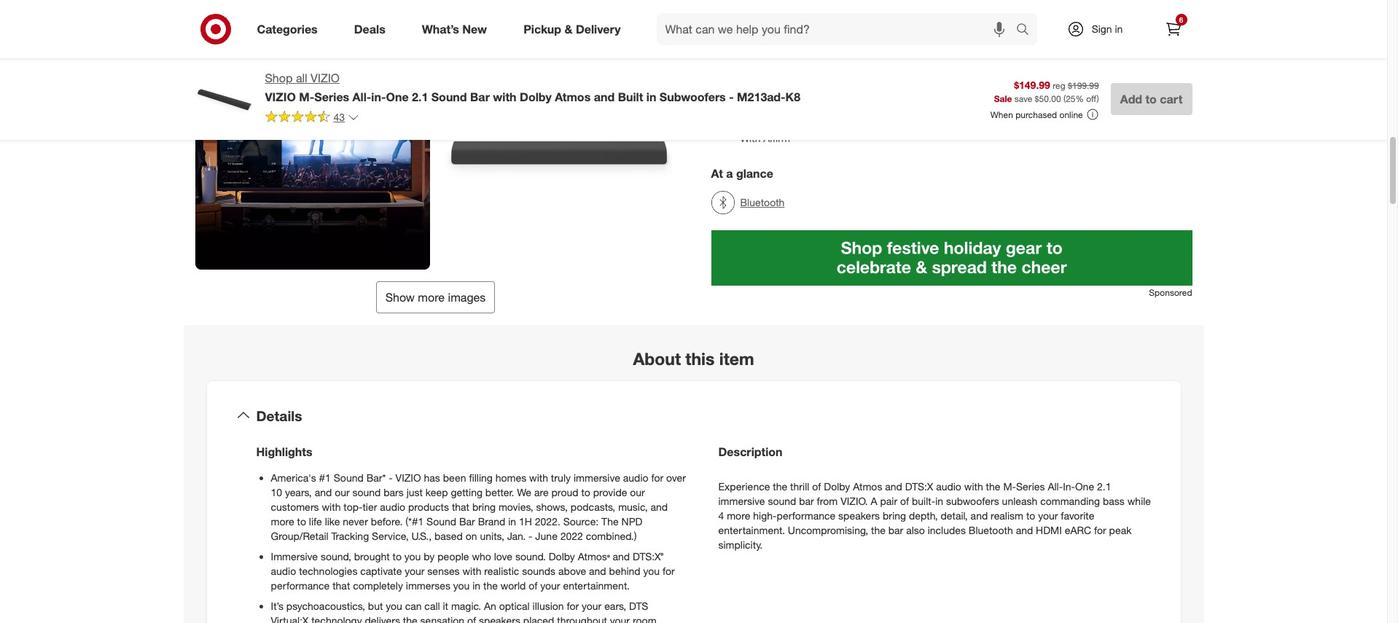 Task type: describe. For each thing, give the bounding box(es) containing it.
registry
[[838, 36, 877, 51]]

purchased
[[1016, 109, 1058, 120]]

all- inside experience the thrill of dolby atmos and dts:x audio with the m-series all-in-one 2.1 immersive sound bar from vizio. a pair of built-in subwoofers unleash commanding bass while 4 more high-performance speakers bring depth, detail, and realism to your favorite entertainment. uncompromising, the bar also includes bluetooth and hdmi earc for peak simplicity.
[[1048, 481, 1064, 493]]

one inside shop all vizio vizio m-series all-in-one 2.1 sound bar with dolby atmos and built in subwoofers - m213ad-k8
[[386, 90, 409, 104]]

senses
[[428, 565, 460, 578]]

to inside experience the thrill of dolby atmos and dts:x audio with the m-series all-in-one 2.1 immersive sound bar from vizio. a pair of built-in subwoofers unleash commanding bass while 4 more high-performance speakers bring depth, detail, and realism to your favorite entertainment. uncompromising, the bar also includes bluetooth and hdmi earc for peak simplicity.
[[1027, 510, 1036, 522]]

(
[[1064, 94, 1066, 105]]

add
[[1121, 92, 1143, 106]]

what's
[[422, 22, 459, 36]]

keep
[[426, 487, 448, 499]]

search button
[[1010, 13, 1045, 48]]

add to cart button
[[1111, 83, 1193, 115]]

while
[[1128, 496, 1152, 508]]

bar*
[[367, 472, 386, 485]]

america's
[[271, 472, 316, 485]]

hdmi
[[1036, 525, 1063, 537]]

bring inside america's #1 sound bar* - vizio has been filling homes with truly immersive audio for over 10 years, and our sound bars just keep getting better. we are proud to provide our customers with top-tier audio products that bring movies, shows, podcasts, music, and more to life like never before. (*#1 sound bar brand in 1h 2022. source: the npd group/retail tracking service, u.s., based on units, jan. - june 2022 combined.)
[[473, 501, 496, 514]]

image gallery element
[[195, 0, 676, 313]]

to up podcasts,
[[582, 487, 591, 499]]

shop
[[265, 71, 293, 85]]

bluetooth inside button
[[741, 196, 785, 208]]

and down atmos®
[[589, 565, 607, 578]]

speakers inside experience the thrill of dolby atmos and dts:x audio with the m-series all-in-one 2.1 immersive sound bar from vizio. a pair of built-in subwoofers unleash commanding bass while 4 more high-performance speakers bring depth, detail, and realism to your favorite entertainment. uncompromising, the bar also includes bluetooth and hdmi earc for peak simplicity.
[[839, 510, 880, 522]]

the inside immersive sound, brought to you by people who love sound. dolby atmos® and dts:x® audio technologies captivate your senses with realistic sounds above and behind you for performance that completely immerses you in the world of your entertainment.
[[484, 580, 498, 592]]

categories link
[[245, 13, 336, 45]]

create or manage registry
[[741, 36, 877, 51]]

about this item
[[633, 349, 755, 369]]

- inside shop all vizio vizio m-series all-in-one 2.1 sound bar with dolby atmos and built in subwoofers - m213ad-k8
[[729, 90, 734, 104]]

1 vertical spatial vizio
[[265, 90, 296, 104]]

with affirm
[[741, 132, 791, 145]]

k8
[[786, 90, 801, 104]]

in inside immersive sound, brought to you by people who love sound. dolby atmos® and dts:x® audio technologies captivate your senses with realistic sounds above and behind you for performance that completely immerses you in the world of your entertainment.
[[473, 580, 481, 592]]

at a glance
[[711, 166, 774, 181]]

cart
[[1161, 92, 1183, 106]]

subwoofers
[[947, 496, 1000, 508]]

captivate
[[360, 565, 402, 578]]

and down #1
[[315, 487, 332, 499]]

$149.99 reg $199.99 sale save $ 50.00 ( 25 % off )
[[995, 78, 1100, 105]]

pickup & delivery
[[524, 22, 621, 36]]

npd
[[622, 516, 643, 528]]

of right pair
[[901, 496, 910, 508]]

dts
[[630, 600, 649, 613]]

dolby inside experience the thrill of dolby atmos and dts:x audio with the m-series all-in-one 2.1 immersive sound bar from vizio. a pair of built-in subwoofers unleash commanding bass while 4 more high-performance speakers bring depth, detail, and realism to your favorite entertainment. uncompromising, the bar also includes bluetooth and hdmi earc for peak simplicity.
[[824, 481, 851, 493]]

that inside america's #1 sound bar* - vizio has been filling homes with truly immersive audio for over 10 years, and our sound bars just keep getting better. we are proud to provide our customers with top-tier audio products that bring movies, shows, podcasts, music, and more to life like never before. (*#1 sound bar brand in 1h 2022. source: the npd group/retail tracking service, u.s., based on units, jan. - june 2022 combined.)
[[452, 501, 470, 514]]

2022
[[561, 531, 583, 543]]

and up pair
[[886, 481, 903, 493]]

image of vizio m-series all-in-one 2.1 sound bar with dolby atmos and built in subwoofers - m213ad-k8 image
[[195, 70, 253, 128]]

above
[[559, 565, 586, 578]]

the down a
[[872, 525, 886, 537]]

the left 'thrill'
[[773, 481, 788, 493]]

2 our from the left
[[630, 487, 645, 499]]

description
[[719, 445, 783, 460]]

built-
[[912, 496, 936, 508]]

in-
[[1063, 481, 1076, 493]]

sensation
[[421, 615, 465, 624]]

online
[[1060, 109, 1084, 120]]

dts:x®
[[633, 551, 664, 563]]

and down "realism"
[[1016, 525, 1034, 537]]

a
[[727, 166, 733, 181]]

and inside shop all vizio vizio m-series all-in-one 2.1 sound bar with dolby atmos and built in subwoofers - m213ad-k8
[[594, 90, 615, 104]]

truly
[[551, 472, 571, 485]]

units,
[[480, 531, 505, 543]]

performance inside immersive sound, brought to you by people who love sound. dolby atmos® and dts:x® audio technologies captivate your senses with realistic sounds above and behind you for performance that completely immerses you in the world of your entertainment.
[[271, 580, 330, 592]]

bring inside experience the thrill of dolby atmos and dts:x audio with the m-series all-in-one 2.1 immersive sound bar from vizio. a pair of built-in subwoofers unleash commanding bass while 4 more high-performance speakers bring depth, detail, and realism to your favorite entertainment. uncompromising, the bar also includes bluetooth and hdmi earc for peak simplicity.
[[883, 510, 907, 522]]

bar inside america's #1 sound bar* - vizio has been filling homes with truly immersive audio for over 10 years, and our sound bars just keep getting better. we are proud to provide our customers with top-tier audio products that bring movies, shows, podcasts, music, and more to life like never before. (*#1 sound bar brand in 1h 2022. source: the npd group/retail tracking service, u.s., based on units, jan. - june 2022 combined.)
[[459, 516, 475, 528]]

of right 'thrill'
[[813, 481, 822, 493]]

off
[[1087, 94, 1097, 105]]

the inside it's psychoacoustics, but you can call it magic. an optical illusion for your ears, dts virtual:x technology delivers the sensation of speakers placed throughout your room
[[403, 615, 418, 624]]

all- inside shop all vizio vizio m-series all-in-one 2.1 sound bar with dolby atmos and built in subwoofers - m213ad-k8
[[353, 90, 371, 104]]

one inside experience the thrill of dolby atmos and dts:x audio with the m-series all-in-one 2.1 immersive sound bar from vizio. a pair of built-in subwoofers unleash commanding bass while 4 more high-performance speakers bring depth, detail, and realism to your favorite entertainment. uncompromising, the bar also includes bluetooth and hdmi earc for peak simplicity.
[[1076, 481, 1095, 493]]

this
[[686, 349, 715, 369]]

1 vertical spatial sound
[[334, 472, 364, 485]]

behind
[[609, 565, 641, 578]]

shows,
[[536, 501, 568, 514]]

manage
[[793, 36, 835, 51]]

call
[[425, 600, 440, 613]]

dts:x
[[906, 481, 934, 493]]

peak
[[1110, 525, 1132, 537]]

movies,
[[499, 501, 534, 514]]

25
[[1066, 94, 1076, 105]]

show more images button
[[376, 281, 495, 313]]

for inside america's #1 sound bar* - vizio has been filling homes with truly immersive audio for over 10 years, and our sound bars just keep getting better. we are proud to provide our customers with top-tier audio products that bring movies, shows, podcasts, music, and more to life like never before. (*#1 sound bar brand in 1h 2022. source: the npd group/retail tracking service, u.s., based on units, jan. - june 2022 combined.)
[[652, 472, 664, 485]]

search
[[1010, 23, 1045, 38]]

&
[[565, 22, 573, 36]]

for inside immersive sound, brought to you by people who love sound. dolby atmos® and dts:x® audio technologies captivate your senses with realistic sounds above and behind you for performance that completely immerses you in the world of your entertainment.
[[663, 565, 675, 578]]

categories
[[257, 22, 318, 36]]

realism
[[991, 510, 1024, 522]]

audio inside immersive sound, brought to you by people who love sound. dolby atmos® and dts:x® audio technologies captivate your senses with realistic sounds above and behind you for performance that completely immerses you in the world of your entertainment.
[[271, 565, 296, 578]]

details
[[256, 407, 302, 424]]

m- inside experience the thrill of dolby atmos and dts:x audio with the m-series all-in-one 2.1 immersive sound bar from vizio. a pair of built-in subwoofers unleash commanding bass while 4 more high-performance speakers bring depth, detail, and realism to your favorite entertainment. uncompromising, the bar also includes bluetooth and hdmi earc for peak simplicity.
[[1004, 481, 1017, 493]]

sponsored
[[1150, 287, 1193, 298]]

when
[[991, 109, 1014, 120]]

save
[[1015, 94, 1033, 105]]

sign in link
[[1055, 13, 1146, 45]]

also
[[907, 525, 925, 537]]

music,
[[619, 501, 648, 514]]

1 our from the left
[[335, 487, 350, 499]]

with for with redcard
[[741, 86, 761, 98]]

brought
[[354, 551, 390, 563]]

psychoacoustics,
[[287, 600, 365, 613]]

vizio m-series all-in-one 2.1 sound bar with dolby atmos and built in subwoofers - m213ad-k8, 6 of 12 image
[[442, 35, 676, 270]]

and down subwoofers
[[971, 510, 988, 522]]

bluetooth button
[[711, 186, 785, 219]]

atmos inside experience the thrill of dolby atmos and dts:x audio with the m-series all-in-one 2.1 immersive sound bar from vizio. a pair of built-in subwoofers unleash commanding bass while 4 more high-performance speakers bring depth, detail, and realism to your favorite entertainment. uncompromising, the bar also includes bluetooth and hdmi earc for peak simplicity.
[[853, 481, 883, 493]]

dolby inside immersive sound, brought to you by people who love sound. dolby atmos® and dts:x® audio technologies captivate your senses with realistic sounds above and behind you for performance that completely immerses you in the world of your entertainment.
[[549, 551, 575, 563]]

homes
[[496, 472, 527, 485]]

more inside experience the thrill of dolby atmos and dts:x audio with the m-series all-in-one 2.1 immersive sound bar from vizio. a pair of built-in subwoofers unleash commanding bass while 4 more high-performance speakers bring depth, detail, and realism to your favorite entertainment. uncompromising, the bar also includes bluetooth and hdmi earc for peak simplicity.
[[727, 510, 751, 522]]

sound inside shop all vizio vizio m-series all-in-one 2.1 sound bar with dolby atmos and built in subwoofers - m213ad-k8
[[432, 90, 467, 104]]

you left by
[[405, 551, 421, 563]]

immersive inside experience the thrill of dolby atmos and dts:x audio with the m-series all-in-one 2.1 immersive sound bar from vizio. a pair of built-in subwoofers unleash commanding bass while 4 more high-performance speakers bring depth, detail, and realism to your favorite entertainment. uncompromising, the bar also includes bluetooth and hdmi earc for peak simplicity.
[[719, 496, 765, 508]]

for inside it's psychoacoustics, but you can call it magic. an optical illusion for your ears, dts virtual:x technology delivers the sensation of speakers placed throughout your room
[[567, 600, 579, 613]]

series inside shop all vizio vizio m-series all-in-one 2.1 sound bar with dolby atmos and built in subwoofers - m213ad-k8
[[315, 90, 349, 104]]

customers
[[271, 501, 319, 514]]

who
[[472, 551, 491, 563]]

entertainment. inside experience the thrill of dolby atmos and dts:x audio with the m-series all-in-one 2.1 immersive sound bar from vizio. a pair of built-in subwoofers unleash commanding bass while 4 more high-performance speakers bring depth, detail, and realism to your favorite entertainment. uncompromising, the bar also includes bluetooth and hdmi earc for peak simplicity.
[[719, 525, 785, 537]]

depth,
[[909, 510, 938, 522]]

an
[[484, 600, 497, 613]]

in inside shop all vizio vizio m-series all-in-one 2.1 sound bar with dolby atmos and built in subwoofers - m213ad-k8
[[647, 90, 657, 104]]

source:
[[564, 516, 599, 528]]

you up magic.
[[454, 580, 470, 592]]

what's new link
[[410, 13, 506, 45]]

your up immerses
[[405, 565, 425, 578]]

subwoofers
[[660, 90, 726, 104]]

by
[[424, 551, 435, 563]]

new
[[463, 22, 487, 36]]

vizio.
[[841, 496, 868, 508]]



Task type: vqa. For each thing, say whether or not it's contained in the screenshot.
Top view button icon
no



Task type: locate. For each thing, give the bounding box(es) containing it.
performance down from
[[777, 510, 836, 522]]

sign up the $199.99
[[1092, 23, 1113, 35]]

with left redcard
[[741, 86, 761, 98]]

0 horizontal spatial bar
[[800, 496, 814, 508]]

sound inside america's #1 sound bar* - vizio has been filling homes with truly immersive audio for over 10 years, and our sound bars just keep getting better. we are proud to provide our customers with top-tier audio products that bring movies, shows, podcasts, music, and more to life like never before. (*#1 sound bar brand in 1h 2022. source: the npd group/retail tracking service, u.s., based on units, jan. - june 2022 combined.)
[[353, 487, 381, 499]]

in right built
[[647, 90, 657, 104]]

bar
[[800, 496, 814, 508], [889, 525, 904, 537]]

audio up subwoofers
[[937, 481, 962, 493]]

0 vertical spatial performance
[[777, 510, 836, 522]]

0 vertical spatial bar
[[470, 90, 490, 104]]

you down "dts:x®" in the bottom of the page
[[644, 565, 660, 578]]

0 vertical spatial bluetooth
[[741, 196, 785, 208]]

before.
[[371, 516, 403, 528]]

with inside experience the thrill of dolby atmos and dts:x audio with the m-series all-in-one 2.1 immersive sound bar from vizio. a pair of built-in subwoofers unleash commanding bass while 4 more high-performance speakers bring depth, detail, and realism to your favorite entertainment. uncompromising, the bar also includes bluetooth and hdmi earc for peak simplicity.
[[965, 481, 984, 493]]

are
[[535, 487, 549, 499]]

you up delivers
[[386, 600, 402, 613]]

and right music,
[[651, 501, 668, 514]]

1 horizontal spatial entertainment.
[[719, 525, 785, 537]]

filling
[[469, 472, 493, 485]]

for left over at the bottom
[[652, 472, 664, 485]]

more inside america's #1 sound bar* - vizio has been filling homes with truly immersive audio for over 10 years, and our sound bars just keep getting better. we are proud to provide our customers with top-tier audio products that bring movies, shows, podcasts, music, and more to life like never before. (*#1 sound bar brand in 1h 2022. source: the npd group/retail tracking service, u.s., based on units, jan. - june 2022 combined.)
[[271, 516, 294, 528]]

bluetooth
[[741, 196, 785, 208], [969, 525, 1014, 537]]

performance inside experience the thrill of dolby atmos and dts:x audio with the m-series all-in-one 2.1 immersive sound bar from vizio. a pair of built-in subwoofers unleash commanding bass while 4 more high-performance speakers bring depth, detail, and realism to your favorite entertainment. uncompromising, the bar also includes bluetooth and hdmi earc for peak simplicity.
[[777, 510, 836, 522]]

- left m213ad-
[[729, 90, 734, 104]]

1 horizontal spatial bar
[[889, 525, 904, 537]]

in inside button
[[1179, 38, 1186, 49]]

vizio m-series all-in-one 2.1 sound bar with dolby atmos and built in subwoofers - m213ad-k8, 5 of 12 image
[[195, 35, 430, 270]]

at
[[711, 166, 723, 181]]

0 vertical spatial m-
[[299, 90, 315, 104]]

0 horizontal spatial one
[[386, 90, 409, 104]]

that inside immersive sound, brought to you by people who love sound. dolby atmos® and dts:x® audio technologies captivate your senses with realistic sounds above and behind you for performance that completely immerses you in the world of your entertainment.
[[333, 580, 350, 592]]

but
[[368, 600, 383, 613]]

(*#1
[[406, 516, 424, 528]]

speakers down an
[[479, 615, 521, 624]]

sound up tier
[[353, 487, 381, 499]]

vizio down shop on the left
[[265, 90, 296, 104]]

to left life
[[297, 516, 306, 528]]

1 horizontal spatial 2.1
[[1098, 481, 1112, 493]]

of inside immersive sound, brought to you by people who love sound. dolby atmos® and dts:x® audio technologies captivate your senses with realistic sounds above and behind you for performance that completely immerses you in the world of your entertainment.
[[529, 580, 538, 592]]

has
[[424, 472, 440, 485]]

in left 1h
[[508, 516, 516, 528]]

performance down immersive
[[271, 580, 330, 592]]

and left built
[[594, 90, 615, 104]]

- right jan.
[[529, 531, 533, 543]]

0 horizontal spatial more
[[271, 516, 294, 528]]

deals
[[354, 22, 386, 36]]

1 horizontal spatial series
[[1017, 481, 1046, 493]]

the up subwoofers
[[987, 481, 1001, 493]]

audio inside experience the thrill of dolby atmos and dts:x audio with the m-series all-in-one 2.1 immersive sound bar from vizio. a pair of built-in subwoofers unleash commanding bass while 4 more high-performance speakers bring depth, detail, and realism to your favorite entertainment. uncompromising, the bar also includes bluetooth and hdmi earc for peak simplicity.
[[937, 481, 962, 493]]

to inside immersive sound, brought to you by people who love sound. dolby atmos® and dts:x® audio technologies captivate your senses with realistic sounds above and behind you for performance that completely immerses you in the world of your entertainment.
[[393, 551, 402, 563]]

podcasts,
[[571, 501, 616, 514]]

for up throughout
[[567, 600, 579, 613]]

1 horizontal spatial m-
[[1004, 481, 1017, 493]]

sound,
[[321, 551, 351, 563]]

jan.
[[507, 531, 526, 543]]

2.1 up bass
[[1098, 481, 1112, 493]]

1 horizontal spatial bring
[[883, 510, 907, 522]]

bluetooth down "realism"
[[969, 525, 1014, 537]]

6 link
[[1158, 13, 1190, 45]]

to right add on the top right of the page
[[1146, 92, 1157, 106]]

1 vertical spatial all-
[[1048, 481, 1064, 493]]

bring up brand
[[473, 501, 496, 514]]

0 vertical spatial immersive
[[574, 472, 621, 485]]

0 vertical spatial speakers
[[839, 510, 880, 522]]

technology
[[312, 615, 362, 624]]

love
[[494, 551, 513, 563]]

vizio inside america's #1 sound bar* - vizio has been filling homes with truly immersive audio for over 10 years, and our sound bars just keep getting better. we are proud to provide our customers with top-tier audio products that bring movies, shows, podcasts, music, and more to life like never before. (*#1 sound bar brand in 1h 2022. source: the npd group/retail tracking service, u.s., based on units, jan. - june 2022 combined.)
[[396, 472, 421, 485]]

1 horizontal spatial more
[[418, 290, 445, 305]]

audio up music,
[[623, 472, 649, 485]]

top-
[[344, 501, 363, 514]]

1 vertical spatial -
[[389, 472, 393, 485]]

0 vertical spatial 2.1
[[412, 90, 428, 104]]

with inside immersive sound, brought to you by people who love sound. dolby atmos® and dts:x® audio technologies captivate your senses with realistic sounds above and behind you for performance that completely immerses you in the world of your entertainment.
[[463, 565, 482, 578]]

bass
[[1104, 496, 1125, 508]]

1 vertical spatial sign in
[[1160, 38, 1186, 49]]

your up throughout
[[582, 600, 602, 613]]

your down ears,
[[610, 615, 630, 624]]

0 horizontal spatial sign in
[[1092, 23, 1123, 35]]

images
[[448, 290, 486, 305]]

1 horizontal spatial all-
[[1048, 481, 1064, 493]]

that down getting
[[452, 501, 470, 514]]

0 horizontal spatial sign
[[1092, 23, 1113, 35]]

dolby inside shop all vizio vizio m-series all-in-one 2.1 sound bar with dolby atmos and built in subwoofers - m213ad-k8
[[520, 90, 552, 104]]

1 vertical spatial bluetooth
[[969, 525, 1014, 537]]

entertainment. up ears,
[[563, 580, 630, 592]]

0 vertical spatial sound
[[432, 90, 467, 104]]

m- up unleash
[[1004, 481, 1017, 493]]

combined.)
[[586, 531, 637, 543]]

0 horizontal spatial all-
[[353, 90, 371, 104]]

one
[[386, 90, 409, 104], [1076, 481, 1095, 493]]

2.1 inside experience the thrill of dolby atmos and dts:x audio with the m-series all-in-one 2.1 immersive sound bar from vizio. a pair of built-in subwoofers unleash commanding bass while 4 more high-performance speakers bring depth, detail, and realism to your favorite entertainment. uncompromising, the bar also includes bluetooth and hdmi earc for peak simplicity.
[[1098, 481, 1112, 493]]

sign in down 6
[[1160, 38, 1186, 49]]

with for with affirm
[[741, 132, 761, 145]]

What can we help you find? suggestions appear below search field
[[657, 13, 1020, 45]]

1 vertical spatial bar
[[889, 525, 904, 537]]

that
[[452, 501, 470, 514], [333, 580, 350, 592]]

sign in inside the sign in link
[[1092, 23, 1123, 35]]

bluetooth down glance on the right top of the page
[[741, 196, 785, 208]]

sign inside button
[[1160, 38, 1177, 49]]

audio
[[623, 472, 649, 485], [937, 481, 962, 493], [380, 501, 406, 514], [271, 565, 296, 578]]

bar down 'thrill'
[[800, 496, 814, 508]]

0 horizontal spatial immersive
[[574, 472, 621, 485]]

dolby
[[520, 90, 552, 104], [824, 481, 851, 493], [549, 551, 575, 563]]

the down realistic
[[484, 580, 498, 592]]

2 vertical spatial sound
[[427, 516, 457, 528]]

sign in up the $199.99
[[1092, 23, 1123, 35]]

6
[[1180, 15, 1184, 24]]

0 vertical spatial vizio
[[311, 71, 340, 85]]

dolby down the pickup at the top of the page
[[520, 90, 552, 104]]

1 with from the top
[[741, 86, 761, 98]]

in left sign in button
[[1116, 23, 1123, 35]]

0 vertical spatial series
[[315, 90, 349, 104]]

more right 4 on the right bottom
[[727, 510, 751, 522]]

2 vertical spatial dolby
[[549, 551, 575, 563]]

to
[[1146, 92, 1157, 106], [582, 487, 591, 499], [1027, 510, 1036, 522], [297, 516, 306, 528], [393, 551, 402, 563]]

advertisement region
[[711, 230, 1193, 286]]

1 vertical spatial series
[[1017, 481, 1046, 493]]

over
[[667, 472, 686, 485]]

1 horizontal spatial sound
[[768, 496, 797, 508]]

bar up 'on'
[[459, 516, 475, 528]]

immersive up provide
[[574, 472, 621, 485]]

bar left also
[[889, 525, 904, 537]]

-
[[729, 90, 734, 104], [389, 472, 393, 485], [529, 531, 533, 543]]

all- up commanding
[[1048, 481, 1064, 493]]

world
[[501, 580, 526, 592]]

0 vertical spatial that
[[452, 501, 470, 514]]

our up 'top-'
[[335, 487, 350, 499]]

dolby up above
[[549, 551, 575, 563]]

m-
[[299, 90, 315, 104], [1004, 481, 1017, 493]]

0 vertical spatial sign in
[[1092, 23, 1123, 35]]

2 horizontal spatial -
[[729, 90, 734, 104]]

1 horizontal spatial sign in
[[1160, 38, 1186, 49]]

1 vertical spatial one
[[1076, 481, 1095, 493]]

about
[[633, 349, 681, 369]]

speakers inside it's psychoacoustics, but you can call it magic. an optical illusion for your ears, dts virtual:x technology delivers the sensation of speakers placed throughout your room
[[479, 615, 521, 624]]

experience
[[719, 481, 770, 493]]

- right bar* on the bottom left of page
[[389, 472, 393, 485]]

1 horizontal spatial vizio
[[311, 71, 340, 85]]

america's #1 sound bar* - vizio has been filling homes with truly immersive audio for over 10 years, and our sound bars just keep getting better. we are proud to provide our customers with top-tier audio products that bring movies, shows, podcasts, music, and more to life like never before. (*#1 sound bar brand in 1h 2022. source: the npd group/retail tracking service, u.s., based on units, jan. - june 2022 combined.)
[[271, 472, 686, 543]]

sign in
[[1092, 23, 1123, 35], [1160, 38, 1186, 49]]

tier
[[363, 501, 377, 514]]

products
[[408, 501, 449, 514]]

2.1 inside shop all vizio vizio m-series all-in-one 2.1 sound bar with dolby atmos and built in subwoofers - m213ad-k8
[[412, 90, 428, 104]]

to down unleash
[[1027, 510, 1036, 522]]

of down magic.
[[467, 615, 476, 624]]

entertainment. up 'simplicity.'
[[719, 525, 785, 537]]

group/retail
[[271, 531, 329, 543]]

2 horizontal spatial vizio
[[396, 472, 421, 485]]

one up commanding
[[1076, 481, 1095, 493]]

atmos up a
[[853, 481, 883, 493]]

1 vertical spatial immersive
[[719, 496, 765, 508]]

0 horizontal spatial -
[[389, 472, 393, 485]]

more
[[418, 290, 445, 305], [727, 510, 751, 522], [271, 516, 294, 528]]

delivery
[[576, 22, 621, 36]]

0 vertical spatial -
[[729, 90, 734, 104]]

speakers down vizio.
[[839, 510, 880, 522]]

we
[[517, 487, 532, 499]]

series inside experience the thrill of dolby atmos and dts:x audio with the m-series all-in-one 2.1 immersive sound bar from vizio. a pair of built-in subwoofers unleash commanding bass while 4 more high-performance speakers bring depth, detail, and realism to your favorite entertainment. uncompromising, the bar also includes bluetooth and hdmi earc for peak simplicity.
[[1017, 481, 1046, 493]]

detail,
[[941, 510, 968, 522]]

sound up based
[[427, 516, 457, 528]]

50.00
[[1040, 94, 1062, 105]]

1 horizontal spatial that
[[452, 501, 470, 514]]

0 vertical spatial atmos
[[555, 90, 591, 104]]

to down the 'service,'
[[393, 551, 402, 563]]

atmos left built
[[555, 90, 591, 104]]

dolby up from
[[824, 481, 851, 493]]

1 vertical spatial entertainment.
[[563, 580, 630, 592]]

0 horizontal spatial 2.1
[[412, 90, 428, 104]]

1 vertical spatial with
[[741, 132, 761, 145]]

and up behind
[[613, 551, 630, 563]]

you inside it's psychoacoustics, but you can call it magic. an optical illusion for your ears, dts virtual:x technology delivers the sensation of speakers placed throughout your room
[[386, 600, 402, 613]]

in
[[1116, 23, 1123, 35], [1179, 38, 1186, 49], [647, 90, 657, 104], [936, 496, 944, 508], [508, 516, 516, 528], [473, 580, 481, 592]]

illusion
[[533, 600, 564, 613]]

immersive down experience
[[719, 496, 765, 508]]

sign in inside sign in button
[[1160, 38, 1186, 49]]

1 vertical spatial sign
[[1160, 38, 1177, 49]]

0 horizontal spatial series
[[315, 90, 349, 104]]

1 horizontal spatial bluetooth
[[969, 525, 1014, 537]]

0 vertical spatial with
[[741, 86, 761, 98]]

2 horizontal spatial more
[[727, 510, 751, 522]]

in inside experience the thrill of dolby atmos and dts:x audio with the m-series all-in-one 2.1 immersive sound bar from vizio. a pair of built-in subwoofers unleash commanding bass while 4 more high-performance speakers bring depth, detail, and realism to your favorite entertainment. uncompromising, the bar also includes bluetooth and hdmi earc for peak simplicity.
[[936, 496, 944, 508]]

1 vertical spatial that
[[333, 580, 350, 592]]

1 horizontal spatial speakers
[[839, 510, 880, 522]]

m213ad-
[[737, 90, 786, 104]]

43 link
[[265, 110, 360, 127]]

your inside experience the thrill of dolby atmos and dts:x audio with the m-series all-in-one 2.1 immersive sound bar from vizio. a pair of built-in subwoofers unleash commanding bass while 4 more high-performance speakers bring depth, detail, and realism to your favorite entertainment. uncompromising, the bar also includes bluetooth and hdmi earc for peak simplicity.
[[1039, 510, 1059, 522]]

0 horizontal spatial our
[[335, 487, 350, 499]]

1 vertical spatial speakers
[[479, 615, 521, 624]]

1 vertical spatial atmos
[[853, 481, 883, 493]]

in inside america's #1 sound bar* - vizio has been filling homes with truly immersive audio for over 10 years, and our sound bars just keep getting better. we are proud to provide our customers with top-tier audio products that bring movies, shows, podcasts, music, and more to life like never before. (*#1 sound bar brand in 1h 2022. source: the npd group/retail tracking service, u.s., based on units, jan. - june 2022 combined.)
[[508, 516, 516, 528]]

one down deals link
[[386, 90, 409, 104]]

1 horizontal spatial one
[[1076, 481, 1095, 493]]

0 horizontal spatial atmos
[[555, 90, 591, 104]]

bring down pair
[[883, 510, 907, 522]]

2.1 right in- at left
[[412, 90, 428, 104]]

1 horizontal spatial sign
[[1160, 38, 1177, 49]]

with left affirm
[[741, 132, 761, 145]]

10
[[271, 487, 282, 499]]

more right 'show' in the left of the page
[[418, 290, 445, 305]]

immersive inside america's #1 sound bar* - vizio has been filling homes with truly immersive audio for over 10 years, and our sound bars just keep getting better. we are proud to provide our customers with top-tier audio products that bring movies, shows, podcasts, music, and more to life like never before. (*#1 sound bar brand in 1h 2022. source: the npd group/retail tracking service, u.s., based on units, jan. - june 2022 combined.)
[[574, 472, 621, 485]]

1 horizontal spatial immersive
[[719, 496, 765, 508]]

sound right #1
[[334, 472, 364, 485]]

0 vertical spatial all-
[[353, 90, 371, 104]]

show more images
[[386, 290, 486, 305]]

thrill
[[791, 481, 810, 493]]

add to cart
[[1121, 92, 1183, 106]]

1 vertical spatial m-
[[1004, 481, 1017, 493]]

simplicity.
[[719, 539, 763, 552]]

immersive
[[271, 551, 318, 563]]

more inside button
[[418, 290, 445, 305]]

just
[[407, 487, 423, 499]]

0 horizontal spatial m-
[[299, 90, 315, 104]]

in up detail,
[[936, 496, 944, 508]]

your down the sounds on the left bottom
[[541, 580, 561, 592]]

sound inside experience the thrill of dolby atmos and dts:x audio with the m-series all-in-one 2.1 immersive sound bar from vizio. a pair of built-in subwoofers unleash commanding bass while 4 more high-performance speakers bring depth, detail, and realism to your favorite entertainment. uncompromising, the bar also includes bluetooth and hdmi earc for peak simplicity.
[[768, 496, 797, 508]]

reg
[[1053, 80, 1066, 91]]

for inside experience the thrill of dolby atmos and dts:x audio with the m-series all-in-one 2.1 immersive sound bar from vizio. a pair of built-in subwoofers unleash commanding bass while 4 more high-performance speakers bring depth, detail, and realism to your favorite entertainment. uncompromising, the bar also includes bluetooth and hdmi earc for peak simplicity.
[[1095, 525, 1107, 537]]

0 horizontal spatial entertainment.
[[563, 580, 630, 592]]

in down 6
[[1179, 38, 1186, 49]]

with inside shop all vizio vizio m-series all-in-one 2.1 sound bar with dolby atmos and built in subwoofers - m213ad-k8
[[493, 90, 517, 104]]

audio down bars
[[380, 501, 406, 514]]

m- down all
[[299, 90, 315, 104]]

more down customers
[[271, 516, 294, 528]]

1 horizontal spatial our
[[630, 487, 645, 499]]

for down "dts:x®" in the bottom of the page
[[663, 565, 675, 578]]

vizio up just
[[396, 472, 421, 485]]

0 horizontal spatial bluetooth
[[741, 196, 785, 208]]

0 vertical spatial one
[[386, 90, 409, 104]]

that down technologies
[[333, 580, 350, 592]]

in up magic.
[[473, 580, 481, 592]]

1 horizontal spatial performance
[[777, 510, 836, 522]]

sign up "cart"
[[1160, 38, 1177, 49]]

the
[[602, 516, 619, 528]]

1 vertical spatial 2.1
[[1098, 481, 1112, 493]]

favorite
[[1061, 510, 1095, 522]]

atmos inside shop all vizio vizio m-series all-in-one 2.1 sound bar with dolby atmos and built in subwoofers - m213ad-k8
[[555, 90, 591, 104]]

1 vertical spatial bar
[[459, 516, 475, 528]]

item
[[720, 349, 755, 369]]

1 horizontal spatial atmos
[[853, 481, 883, 493]]

0 vertical spatial entertainment.
[[719, 525, 785, 537]]

of inside it's psychoacoustics, but you can call it magic. an optical illusion for your ears, dts virtual:x technology delivers the sensation of speakers placed throughout your room
[[467, 615, 476, 624]]

the down can at bottom
[[403, 615, 418, 624]]

entertainment. inside immersive sound, brought to you by people who love sound. dolby atmos® and dts:x® audio technologies captivate your senses with realistic sounds above and behind you for performance that completely immerses you in the world of your entertainment.
[[563, 580, 630, 592]]

m- inside shop all vizio vizio m-series all-in-one 2.1 sound bar with dolby atmos and built in subwoofers - m213ad-k8
[[299, 90, 315, 104]]

0 horizontal spatial performance
[[271, 580, 330, 592]]

your up hdmi at the bottom of the page
[[1039, 510, 1059, 522]]

glance
[[737, 166, 774, 181]]

0 vertical spatial sign
[[1092, 23, 1113, 35]]

audio down immersive
[[271, 565, 296, 578]]

for left peak
[[1095, 525, 1107, 537]]

in-
[[371, 90, 386, 104]]

bar down new
[[470, 90, 490, 104]]

2 vertical spatial -
[[529, 531, 533, 543]]

2022.
[[535, 516, 561, 528]]

vizio right all
[[311, 71, 340, 85]]

our up music,
[[630, 487, 645, 499]]

series up 43
[[315, 90, 349, 104]]

and
[[594, 90, 615, 104], [886, 481, 903, 493], [315, 487, 332, 499], [651, 501, 668, 514], [971, 510, 988, 522], [1016, 525, 1034, 537], [613, 551, 630, 563], [589, 565, 607, 578]]

0 horizontal spatial vizio
[[265, 90, 296, 104]]

0 horizontal spatial sound
[[353, 487, 381, 499]]

people
[[438, 551, 469, 563]]

1 vertical spatial dolby
[[824, 481, 851, 493]]

create
[[741, 36, 776, 51]]

for
[[652, 472, 664, 485], [1095, 525, 1107, 537], [663, 565, 675, 578], [567, 600, 579, 613]]

bluetooth inside experience the thrill of dolby atmos and dts:x audio with the m-series all-in-one 2.1 immersive sound bar from vizio. a pair of built-in subwoofers unleash commanding bass while 4 more high-performance speakers bring depth, detail, and realism to your favorite entertainment. uncompromising, the bar also includes bluetooth and hdmi earc for peak simplicity.
[[969, 525, 1014, 537]]

sound up the high-
[[768, 496, 797, 508]]

bring
[[473, 501, 496, 514], [883, 510, 907, 522]]

2 with from the top
[[741, 132, 761, 145]]

bar inside shop all vizio vizio m-series all-in-one 2.1 sound bar with dolby atmos and built in subwoofers - m213ad-k8
[[470, 90, 490, 104]]

deals link
[[342, 13, 404, 45]]

sign in button
[[1150, 32, 1193, 55]]

0 horizontal spatial bring
[[473, 501, 496, 514]]

sound down what's new link
[[432, 90, 467, 104]]

includes
[[928, 525, 966, 537]]

series up unleash
[[1017, 481, 1046, 493]]

all- up 43 link
[[353, 90, 371, 104]]

2 vertical spatial vizio
[[396, 472, 421, 485]]

uncompromising,
[[788, 525, 869, 537]]

better.
[[486, 487, 514, 499]]

0 horizontal spatial speakers
[[479, 615, 521, 624]]

1 horizontal spatial -
[[529, 531, 533, 543]]

1h
[[519, 516, 532, 528]]

0 vertical spatial dolby
[[520, 90, 552, 104]]

been
[[443, 472, 466, 485]]

#1
[[319, 472, 331, 485]]

0 vertical spatial bar
[[800, 496, 814, 508]]

to inside button
[[1146, 92, 1157, 106]]

1 vertical spatial performance
[[271, 580, 330, 592]]

0 horizontal spatial that
[[333, 580, 350, 592]]

june
[[536, 531, 558, 543]]

of down the sounds on the left bottom
[[529, 580, 538, 592]]



